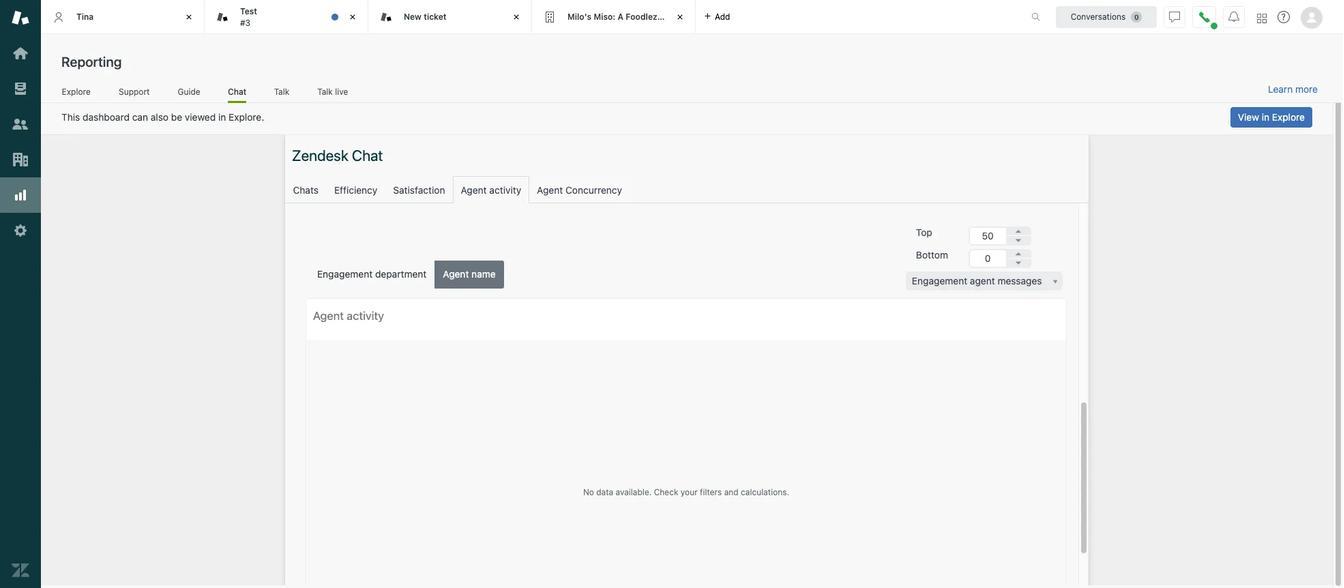 Task type: vqa. For each thing, say whether or not it's contained in the screenshot.
Tab
yes



Task type: describe. For each thing, give the bounding box(es) containing it.
0 vertical spatial explore
[[62, 86, 91, 97]]

guide link
[[178, 86, 201, 101]]

a
[[618, 11, 624, 22]]

explore inside button
[[1273, 111, 1306, 123]]

guide
[[178, 86, 200, 97]]

customers image
[[12, 115, 29, 133]]

milo's miso: a foodlez subsidiary tab
[[532, 0, 703, 34]]

talk live
[[318, 86, 348, 97]]

add
[[715, 11, 731, 22]]

chat
[[228, 86, 247, 97]]

learn more
[[1269, 83, 1319, 95]]

get help image
[[1278, 11, 1291, 23]]

this dashboard can also be viewed in explore.
[[61, 111, 264, 123]]

get started image
[[12, 44, 29, 62]]

admin image
[[12, 222, 29, 240]]

1 in from the left
[[218, 111, 226, 123]]

tabs tab list
[[41, 0, 1018, 34]]

new ticket tab
[[369, 0, 532, 34]]

talk for talk
[[274, 86, 290, 97]]

new
[[404, 11, 422, 22]]

be
[[171, 111, 182, 123]]

talk live link
[[317, 86, 349, 101]]

ticket
[[424, 11, 447, 22]]

reporting
[[61, 54, 122, 70]]

1 close image from the left
[[346, 10, 360, 24]]

tab containing test
[[205, 0, 369, 34]]

zendesk products image
[[1258, 13, 1267, 23]]

close image for new ticket
[[510, 10, 524, 24]]

subsidiary
[[660, 11, 703, 22]]

conversations button
[[1057, 6, 1158, 28]]

support link
[[118, 86, 150, 101]]

explore link
[[61, 86, 91, 101]]

dashboard
[[83, 111, 130, 123]]

view in explore
[[1239, 111, 1306, 123]]

chat link
[[228, 86, 247, 103]]

#3
[[240, 17, 251, 28]]



Task type: locate. For each thing, give the bounding box(es) containing it.
support
[[119, 86, 150, 97]]

in right the viewed
[[218, 111, 226, 123]]

talk inside "link"
[[318, 86, 333, 97]]

1 talk from the left
[[274, 86, 290, 97]]

conversations
[[1071, 11, 1126, 22]]

talk right chat
[[274, 86, 290, 97]]

3 close image from the left
[[674, 10, 687, 24]]

foodlez
[[626, 11, 658, 22]]

close image for milo's miso: a foodlez subsidiary
[[674, 10, 687, 24]]

explore.
[[229, 111, 264, 123]]

view
[[1239, 111, 1260, 123]]

0 horizontal spatial explore
[[62, 86, 91, 97]]

organizations image
[[12, 151, 29, 169]]

this
[[61, 111, 80, 123]]

test #3
[[240, 6, 257, 28]]

zendesk support image
[[12, 9, 29, 27]]

close image inside new ticket tab
[[510, 10, 524, 24]]

zendesk image
[[12, 562, 29, 579]]

close image left new
[[346, 10, 360, 24]]

view in explore button
[[1231, 107, 1313, 128]]

2 in from the left
[[1263, 111, 1270, 123]]

close image
[[182, 10, 196, 24]]

views image
[[12, 80, 29, 98]]

add button
[[696, 0, 739, 33]]

live
[[335, 86, 348, 97]]

close image
[[346, 10, 360, 24], [510, 10, 524, 24], [674, 10, 687, 24]]

2 close image from the left
[[510, 10, 524, 24]]

0 horizontal spatial talk
[[274, 86, 290, 97]]

notifications image
[[1229, 11, 1240, 22]]

miso:
[[594, 11, 616, 22]]

milo's
[[568, 11, 592, 22]]

viewed
[[185, 111, 216, 123]]

can
[[132, 111, 148, 123]]

learn
[[1269, 83, 1294, 95]]

main element
[[0, 0, 41, 588]]

1 horizontal spatial talk
[[318, 86, 333, 97]]

2 talk from the left
[[318, 86, 333, 97]]

learn more link
[[1269, 83, 1319, 96]]

talk link
[[274, 86, 290, 101]]

0 horizontal spatial in
[[218, 111, 226, 123]]

new ticket
[[404, 11, 447, 22]]

button displays agent's chat status as invisible. image
[[1170, 11, 1181, 22]]

reporting image
[[12, 186, 29, 204]]

more
[[1296, 83, 1319, 95]]

close image inside milo's miso: a foodlez subsidiary tab
[[674, 10, 687, 24]]

explore up 'this'
[[62, 86, 91, 97]]

tina
[[76, 11, 94, 22]]

milo's miso: a foodlez subsidiary
[[568, 11, 703, 22]]

1 horizontal spatial in
[[1263, 111, 1270, 123]]

close image left the milo's
[[510, 10, 524, 24]]

talk for talk live
[[318, 86, 333, 97]]

talk
[[274, 86, 290, 97], [318, 86, 333, 97]]

in
[[218, 111, 226, 123], [1263, 111, 1270, 123]]

in inside button
[[1263, 111, 1270, 123]]

talk left live
[[318, 86, 333, 97]]

1 vertical spatial explore
[[1273, 111, 1306, 123]]

0 horizontal spatial close image
[[346, 10, 360, 24]]

explore
[[62, 86, 91, 97], [1273, 111, 1306, 123]]

also
[[151, 111, 169, 123]]

tina tab
[[41, 0, 205, 34]]

test
[[240, 6, 257, 16]]

tab
[[205, 0, 369, 34]]

close image left add dropdown button
[[674, 10, 687, 24]]

2 horizontal spatial close image
[[674, 10, 687, 24]]

in right view
[[1263, 111, 1270, 123]]

1 horizontal spatial explore
[[1273, 111, 1306, 123]]

1 horizontal spatial close image
[[510, 10, 524, 24]]

explore down learn more link
[[1273, 111, 1306, 123]]



